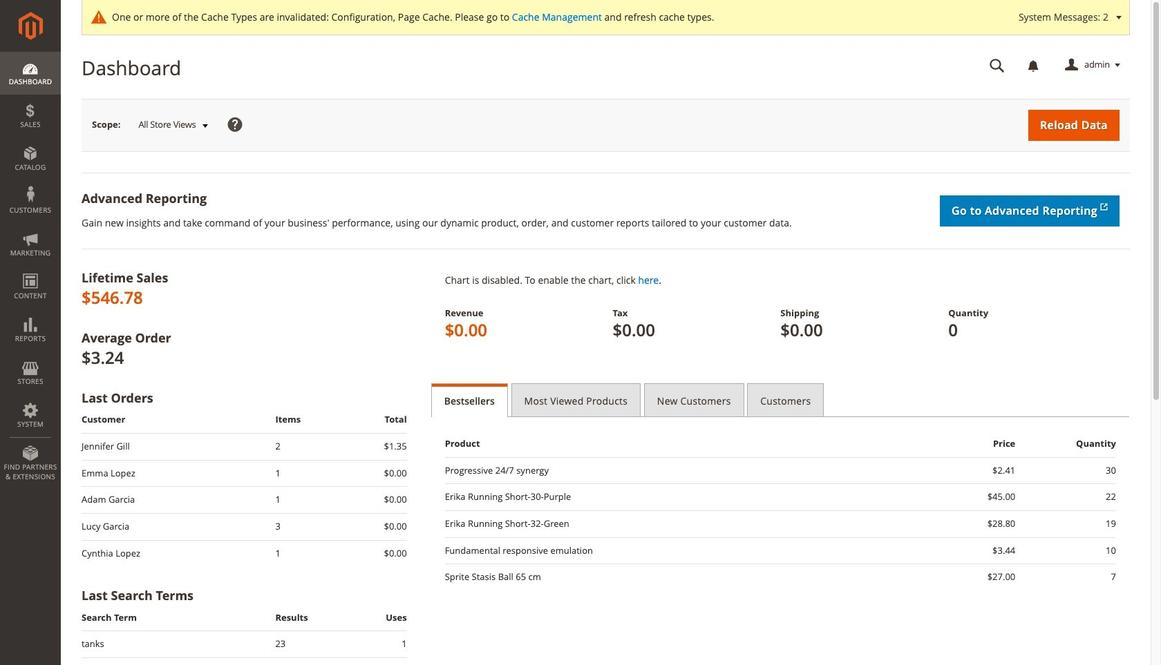 Task type: locate. For each thing, give the bounding box(es) containing it.
menu bar
[[0, 52, 61, 489]]

tab list
[[431, 384, 1130, 417]]

magento admin panel image
[[18, 12, 43, 40]]

None text field
[[980, 53, 1015, 77]]



